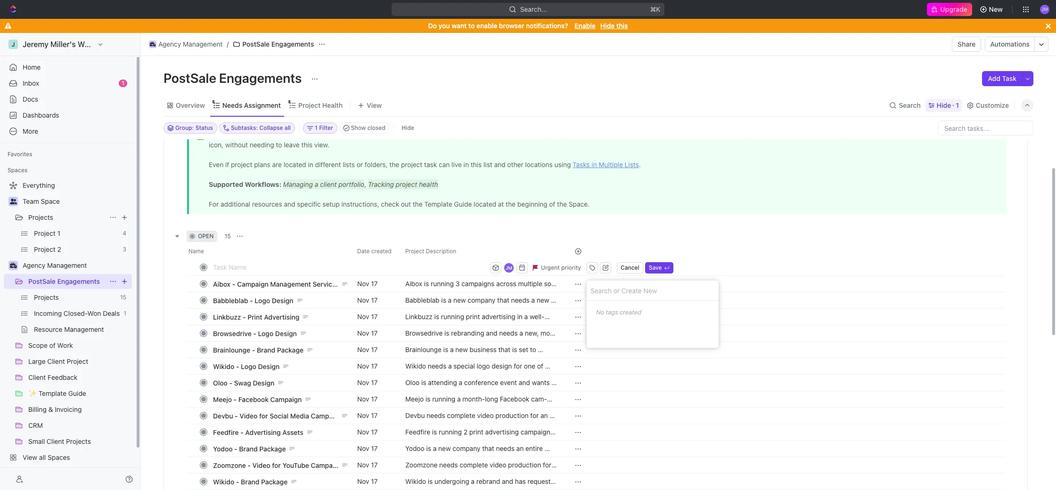 Task type: vqa. For each thing, say whether or not it's contained in the screenshot.
needs inside Devbu needs complete video production for an upcoming social media campaign.
yes



Task type: locate. For each thing, give the bounding box(es) containing it.
print
[[466, 313, 480, 321], [469, 428, 483, 436]]

hide for hide
[[402, 124, 414, 131]]

1 horizontal spatial brand
[[500, 470, 518, 478]]

youtube down the package
[[405, 470, 431, 478]]

zoomzone down yodoo - brand package
[[213, 462, 246, 470]]

brand down the browsedrive - logo design
[[257, 346, 275, 354]]

automations
[[990, 40, 1030, 48]]

1 vertical spatial business time image
[[10, 263, 17, 269]]

wikido down yodoo - brand package
[[213, 478, 234, 486]]

open
[[198, 233, 214, 240]]

- for oloo - swag design
[[229, 379, 232, 387]]

hide 1
[[937, 101, 959, 109]]

is inside linkbuzz is running print advertising in a well- known magazine and needs content creation.
[[434, 313, 439, 321]]

0 vertical spatial video
[[240, 412, 257, 420]]

0 vertical spatial postsale engagements
[[242, 40, 314, 48]]

brand down zoomzone - video for youtube campaign
[[241, 478, 259, 486]]

yodoo is a new company that needs an entire brand package including logo design. button
[[400, 441, 563, 461]]

print up the
[[469, 428, 483, 436]]

running for creation
[[439, 428, 462, 436]]

complete up media
[[447, 412, 475, 420]]

inbox
[[23, 79, 39, 87]]

linkbuzz up known
[[405, 313, 433, 321]]

1 vertical spatial complete
[[460, 461, 488, 469]]

0 horizontal spatial youtube
[[283, 462, 309, 470]]

running inside feedfire is running 2 print advertising campaigns and needs creation of the assets.
[[439, 428, 462, 436]]

1 vertical spatial video
[[490, 461, 506, 469]]

0 horizontal spatial zoomzone
[[213, 462, 246, 470]]

Search or Create New text field
[[587, 281, 719, 301]]

complete up the increase
[[460, 461, 488, 469]]

1 vertical spatial an
[[516, 445, 524, 453]]

1 vertical spatial of
[[465, 437, 471, 445]]

agency
[[158, 40, 181, 48], [23, 262, 45, 270]]

0 horizontal spatial an
[[516, 445, 524, 453]]

0 horizontal spatial of
[[465, 437, 471, 445]]

browsedrive - logo design
[[213, 330, 297, 338]]

task
[[1002, 74, 1017, 82]]

is for yodoo
[[426, 445, 431, 453]]

- for meejo - facebook campaign
[[234, 396, 237, 404]]

media
[[457, 420, 475, 428]]

video down facebook
[[240, 412, 257, 420]]

1 horizontal spatial zoomzone
[[405, 461, 438, 469]]

1 horizontal spatial postsale
[[164, 70, 216, 86]]

complete inside devbu needs complete video production for an upcoming social media campaign.
[[447, 412, 475, 420]]

production up campaign.
[[496, 412, 529, 420]]

business time image
[[150, 42, 156, 47], [10, 263, 17, 269]]

an left entire at bottom
[[516, 445, 524, 453]]

brainlounge
[[213, 346, 250, 354]]

design up meejo - facebook campaign
[[253, 379, 274, 387]]

running up magazine at the bottom of the page
[[441, 313, 464, 321]]

project
[[298, 101, 321, 109]]

design up brainlounge - brand package link
[[275, 330, 297, 338]]

0 vertical spatial business time image
[[150, 42, 156, 47]]

facebook
[[238, 396, 269, 404]]

15
[[225, 233, 231, 240]]

0 horizontal spatial brand
[[405, 453, 423, 461]]

to right want on the top of the page
[[468, 22, 475, 30]]

feedfire up yodoo - brand package
[[213, 429, 239, 437]]

0 horizontal spatial devbu
[[213, 412, 233, 420]]

0 vertical spatial youtube
[[283, 462, 309, 470]]

tree containing team space
[[4, 178, 132, 482]]

for left one
[[514, 362, 522, 370]]

feedfire
[[405, 428, 430, 436], [213, 429, 239, 437]]

2 vertical spatial engagements
[[57, 278, 100, 286]]

package down browsedrive - logo design link
[[277, 346, 304, 354]]

0 vertical spatial logo
[[255, 297, 270, 305]]

1 horizontal spatial agency management link
[[147, 39, 225, 50]]

package for yodoo - brand package
[[259, 445, 286, 453]]

advertising up content
[[482, 313, 515, 321]]

browsedrive
[[405, 329, 443, 337], [213, 330, 252, 338]]

linkbuzz down babbleblab
[[213, 313, 241, 321]]

logo down that
[[482, 453, 495, 461]]

linkbuzz for linkbuzz is running print advertising in a well- known magazine and needs content creation.
[[405, 313, 433, 321]]

team space link
[[23, 194, 130, 209]]

for
[[514, 362, 522, 370], [530, 412, 539, 420], [259, 412, 268, 420], [543, 461, 551, 469], [272, 462, 281, 470]]

including
[[452, 453, 480, 461]]

print inside feedfire is running 2 print advertising campaigns and needs creation of the assets.
[[469, 428, 483, 436]]

video up campaign.
[[477, 412, 494, 420]]

1 vertical spatial to
[[464, 470, 471, 478]]

0 vertical spatial brand
[[405, 453, 423, 461]]

zoomzone
[[405, 461, 438, 469], [213, 462, 246, 470]]

zoomzone needs complete video production for a youtube campaign to increase brand awareness.
[[405, 461, 559, 478]]

1 horizontal spatial postsale engagements link
[[231, 39, 316, 50]]

0 vertical spatial package
[[277, 346, 304, 354]]

devbu inside devbu needs complete video production for an upcoming social media campaign.
[[405, 412, 425, 420]]

0 horizontal spatial agency management link
[[23, 258, 130, 273]]

logo
[[255, 297, 270, 305], [258, 330, 273, 338], [241, 363, 256, 371]]

1 vertical spatial agency
[[23, 262, 45, 270]]

1 horizontal spatial of
[[537, 362, 543, 370]]

wikido for wikido - brand package
[[213, 478, 234, 486]]

no tags created
[[596, 309, 641, 316]]

0 vertical spatial postsale
[[242, 40, 270, 48]]

home link
[[4, 60, 132, 75]]

1 horizontal spatial yodoo
[[405, 445, 424, 453]]

0 vertical spatial logo
[[477, 362, 490, 370]]

yodoo for yodoo is a new company that needs an entire brand package including logo design.
[[405, 445, 424, 453]]

browser
[[499, 22, 524, 30]]

hide
[[600, 22, 615, 30], [937, 101, 951, 109], [402, 124, 414, 131]]

production
[[496, 412, 529, 420], [508, 461, 541, 469]]

brainlounge - brand package link
[[211, 343, 350, 357]]

running inside linkbuzz is running print advertising in a well- known magazine and needs content creation.
[[441, 313, 464, 321]]

an up campaigns
[[541, 412, 548, 420]]

logo
[[477, 362, 490, 370], [482, 453, 495, 461]]

package up zoomzone - video for youtube campaign
[[259, 445, 286, 453]]

entire
[[525, 445, 543, 453]]

a right in
[[524, 313, 528, 321]]

video inside devbu needs complete video production for an upcoming social media campaign.
[[477, 412, 494, 420]]

complete inside zoomzone needs complete video production for a youtube campaign to increase brand awareness.
[[460, 461, 488, 469]]

linkbuzz
[[405, 313, 433, 321], [213, 313, 241, 321]]

wikido up oloo
[[213, 363, 234, 371]]

a up the awareness.
[[553, 461, 557, 469]]

0 vertical spatial complete
[[447, 412, 475, 420]]

browsedrive inside the browsedrive is rebranding and needs a new, mod ern logo.
[[405, 329, 443, 337]]

1 horizontal spatial youtube
[[405, 470, 431, 478]]

of inside wikido needs a special logo design for one of their sub-brands.
[[537, 362, 543, 370]]

design for browsedrive - logo design
[[275, 330, 297, 338]]

magazine
[[427, 321, 456, 329]]

brand for yodoo
[[239, 445, 258, 453]]

brand inside zoomzone needs complete video production for a youtube campaign to increase brand awareness.
[[500, 470, 518, 478]]

is up the package
[[426, 445, 431, 453]]

- for babbleblab - logo design
[[250, 297, 253, 305]]

advertising
[[482, 313, 515, 321], [485, 428, 519, 436]]

production inside zoomzone needs complete video production for a youtube campaign to increase brand awareness.
[[508, 461, 541, 469]]

1 vertical spatial logo
[[258, 330, 273, 338]]

0 vertical spatial advertising
[[264, 313, 299, 321]]

and inside feedfire is running 2 print advertising campaigns and needs creation of the assets.
[[405, 437, 417, 445]]

complete for media
[[447, 412, 475, 420]]

wikido for wikido needs a special logo design for one of their sub-brands.
[[405, 362, 426, 370]]

package down zoomzone - video for youtube campaign
[[261, 478, 288, 486]]

print
[[248, 313, 262, 321]]

design for babbleblab - logo design
[[272, 297, 293, 305]]

1 vertical spatial video
[[252, 462, 270, 470]]

logo inside wikido needs a special logo design for one of their sub-brands.
[[477, 362, 490, 370]]

projects
[[28, 213, 53, 222]]

0 vertical spatial postsale engagements link
[[231, 39, 316, 50]]

needs assignment link
[[220, 99, 281, 112]]

0 horizontal spatial browsedrive
[[213, 330, 252, 338]]

engagements inside sidebar navigation
[[57, 278, 100, 286]]

yodoo down feedfire - advertising assets
[[213, 445, 233, 453]]

assignment
[[244, 101, 281, 109]]

0 vertical spatial production
[[496, 412, 529, 420]]

wikido inside wikido needs a special logo design for one of their sub-brands.
[[405, 362, 426, 370]]

assets
[[282, 429, 303, 437]]

0 vertical spatial advertising
[[482, 313, 515, 321]]

zoomzone up campaign
[[405, 461, 438, 469]]

0 vertical spatial brand
[[257, 346, 275, 354]]

video
[[477, 412, 494, 420], [490, 461, 506, 469]]

brand for wikido
[[241, 478, 259, 486]]

needs inside devbu needs complete video production for an upcoming social media campaign.
[[427, 412, 445, 420]]

1 vertical spatial print
[[469, 428, 483, 436]]

needs inside feedfire is running 2 print advertising campaigns and needs creation of the assets.
[[418, 437, 437, 445]]

2 vertical spatial postsale
[[28, 278, 56, 286]]

upgrade link
[[927, 3, 972, 16]]

devbu down meejo
[[213, 412, 233, 420]]

team space
[[23, 197, 60, 205]]

this
[[616, 22, 628, 30]]

feedfire - advertising assets
[[213, 429, 303, 437]]

production inside devbu needs complete video production for an upcoming social media campaign.
[[496, 412, 529, 420]]

running up creation
[[439, 428, 462, 436]]

2 vertical spatial logo
[[241, 363, 256, 371]]

logo left design
[[477, 362, 490, 370]]

1 inside sidebar navigation
[[122, 80, 124, 87]]

of inside feedfire is running 2 print advertising campaigns and needs creation of the assets.
[[465, 437, 471, 445]]

team
[[23, 197, 39, 205]]

0 horizontal spatial agency
[[23, 262, 45, 270]]

0 horizontal spatial feedfire
[[213, 429, 239, 437]]

browsedrive inside browsedrive - logo design link
[[213, 330, 252, 338]]

design down aibox - campaign management services link
[[272, 297, 293, 305]]

oloo
[[213, 379, 228, 387]]

yodoo down upcoming
[[405, 445, 424, 453]]

production up the awareness.
[[508, 461, 541, 469]]

logo up linkbuzz - print advertising
[[255, 297, 270, 305]]

do
[[428, 22, 437, 30]]

- for yodoo - brand package
[[234, 445, 237, 453]]

video for devbu
[[240, 412, 257, 420]]

yodoo inside the yodoo is a new company that needs an entire brand package including logo design.
[[405, 445, 424, 453]]

0 horizontal spatial yodoo
[[213, 445, 233, 453]]

feedfire left social
[[405, 428, 430, 436]]

1 vertical spatial brand
[[239, 445, 258, 453]]

running for magazine
[[441, 313, 464, 321]]

0 vertical spatial running
[[441, 313, 464, 321]]

brand down feedfire - advertising assets
[[239, 445, 258, 453]]

is for feedfire
[[432, 428, 437, 436]]

postsale
[[242, 40, 270, 48], [164, 70, 216, 86], [28, 278, 56, 286]]

2 vertical spatial management
[[270, 280, 311, 288]]

wikido up their
[[405, 362, 426, 370]]

to down including
[[464, 470, 471, 478]]

is left social
[[432, 428, 437, 436]]

a inside linkbuzz is running print advertising in a well- known magazine and needs content creation.
[[524, 313, 528, 321]]

meejo - facebook campaign link
[[211, 393, 350, 406]]

a inside the browsedrive is rebranding and needs a new, mod ern logo.
[[520, 329, 523, 337]]

yodoo
[[405, 445, 424, 453], [213, 445, 233, 453]]

youtube
[[283, 462, 309, 470], [405, 470, 431, 478]]

is inside feedfire is running 2 print advertising campaigns and needs creation of the assets.
[[432, 428, 437, 436]]

a left new,
[[520, 329, 523, 337]]

zoomzone - video for youtube campaign link
[[211, 459, 350, 472]]

wikido for wikido - logo design
[[213, 363, 234, 371]]

0 horizontal spatial postsale engagements link
[[28, 274, 106, 289]]

logo for browsedrive
[[258, 330, 273, 338]]

dashboards link
[[4, 108, 132, 123]]

brand down design. at the bottom of page
[[500, 470, 518, 478]]

1 horizontal spatial business time image
[[150, 42, 156, 47]]

postsale engagements
[[242, 40, 314, 48], [164, 70, 305, 86], [28, 278, 100, 286]]

browsedrive up brainlounge
[[213, 330, 252, 338]]

0 horizontal spatial management
[[47, 262, 87, 270]]

devbu up upcoming
[[405, 412, 425, 420]]

add task
[[988, 74, 1017, 82]]

wikido - logo design
[[213, 363, 280, 371]]

of down 2
[[465, 437, 471, 445]]

is inside the yodoo is a new company that needs an entire brand package including logo design.
[[426, 445, 431, 453]]

2 vertical spatial brand
[[241, 478, 259, 486]]

0 vertical spatial 1
[[122, 80, 124, 87]]

package
[[277, 346, 304, 354], [259, 445, 286, 453], [261, 478, 288, 486]]

for inside zoomzone needs complete video production for a youtube campaign to increase brand awareness.
[[543, 461, 551, 469]]

2 horizontal spatial and
[[486, 329, 497, 337]]

needs inside linkbuzz is running print advertising in a well- known magazine and needs content creation.
[[471, 321, 490, 329]]

0 vertical spatial agency management link
[[147, 39, 225, 50]]

video for increase
[[490, 461, 506, 469]]

1 vertical spatial advertising
[[245, 429, 281, 437]]

logo for wikido
[[241, 363, 256, 371]]

1 vertical spatial agency management
[[23, 262, 87, 270]]

advertising
[[264, 313, 299, 321], [245, 429, 281, 437]]

browsedrive up logo.
[[405, 329, 443, 337]]

1 vertical spatial youtube
[[405, 470, 431, 478]]

that
[[482, 445, 494, 453]]

1 horizontal spatial 1
[[956, 101, 959, 109]]

1 horizontal spatial devbu
[[405, 412, 425, 420]]

2 vertical spatial postsale engagements
[[28, 278, 100, 286]]

media
[[290, 412, 309, 420]]

1 vertical spatial logo
[[482, 453, 495, 461]]

logo up oloo - swag design at left bottom
[[241, 363, 256, 371]]

brand inside the yodoo is a new company that needs an entire brand package including logo design.
[[405, 453, 423, 461]]

logo up brainlounge - brand package
[[258, 330, 273, 338]]

is inside the browsedrive is rebranding and needs a new, mod ern logo.
[[444, 329, 449, 337]]

print inside linkbuzz is running print advertising in a well- known magazine and needs content creation.
[[466, 313, 480, 321]]

2 horizontal spatial postsale
[[242, 40, 270, 48]]

1 horizontal spatial an
[[541, 412, 548, 420]]

sidebar navigation
[[0, 33, 141, 491]]

video for campaign.
[[477, 412, 494, 420]]

- for devbu - video for social media campaign
[[235, 412, 238, 420]]

a up the package
[[433, 445, 437, 453]]

video up the wikido - brand package
[[252, 462, 270, 470]]

for up the awareness.
[[543, 461, 551, 469]]

0 vertical spatial hide
[[600, 22, 615, 30]]

advertising down babbleblab - logo design link
[[264, 313, 299, 321]]

a inside the yodoo is a new company that needs an entire brand package including logo design.
[[433, 445, 437, 453]]

campaigns
[[521, 428, 554, 436]]

tree
[[4, 178, 132, 482]]

0 vertical spatial an
[[541, 412, 548, 420]]

1 horizontal spatial linkbuzz
[[405, 313, 433, 321]]

zoomzone inside zoomzone needs complete video production for a youtube campaign to increase brand awareness.
[[405, 461, 438, 469]]

save button
[[645, 262, 673, 274]]

for inside wikido needs a special logo design for one of their sub-brands.
[[514, 362, 522, 370]]

favorites button
[[4, 149, 36, 160]]

0 horizontal spatial hide
[[402, 124, 414, 131]]

0 vertical spatial of
[[537, 362, 543, 370]]

design down brainlounge - brand package
[[258, 363, 280, 371]]

0 horizontal spatial agency management
[[23, 262, 87, 270]]

advertising up assets.
[[485, 428, 519, 436]]

cancel button
[[617, 262, 643, 274]]

Task Name text field
[[213, 260, 488, 275]]

for up campaigns
[[530, 412, 539, 420]]

linkbuzz inside linkbuzz - print advertising link
[[213, 313, 241, 321]]

0 vertical spatial engagements
[[271, 40, 314, 48]]

and inside linkbuzz is running print advertising in a well- known magazine and needs content creation.
[[458, 321, 469, 329]]

youtube down yodoo - brand package link
[[283, 462, 309, 470]]

is left rebranding
[[444, 329, 449, 337]]

0 vertical spatial print
[[466, 313, 480, 321]]

2 vertical spatial package
[[261, 478, 288, 486]]

1 horizontal spatial and
[[458, 321, 469, 329]]

browsedrive is rebranding and needs a new, mod ern logo.
[[405, 329, 557, 346]]

advertising up yodoo - brand package
[[245, 429, 281, 437]]

brand left the package
[[405, 453, 423, 461]]

aibox - campaign management services link
[[211, 277, 350, 291]]

1 horizontal spatial agency management
[[158, 40, 223, 48]]

a up brands.
[[448, 362, 452, 370]]

hide for hide 1
[[937, 101, 951, 109]]

linkbuzz inside linkbuzz is running print advertising in a well- known magazine and needs content creation.
[[405, 313, 433, 321]]

of right one
[[537, 362, 543, 370]]

hide inside button
[[402, 124, 414, 131]]

postsale inside tree
[[28, 278, 56, 286]]

1 vertical spatial package
[[259, 445, 286, 453]]

- for wikido - logo design
[[236, 363, 239, 371]]

0 vertical spatial agency management
[[158, 40, 223, 48]]

wikido - brand package
[[213, 478, 288, 486]]

is up magazine at the bottom of the page
[[434, 313, 439, 321]]

increase
[[472, 470, 498, 478]]

video up the increase
[[490, 461, 506, 469]]

video inside zoomzone needs complete video production for a youtube campaign to increase brand awareness.
[[490, 461, 506, 469]]

2 horizontal spatial hide
[[937, 101, 951, 109]]

1 horizontal spatial management
[[183, 40, 223, 48]]

a
[[524, 313, 528, 321], [520, 329, 523, 337], [448, 362, 452, 370], [433, 445, 437, 453], [553, 461, 557, 469]]

1 horizontal spatial hide
[[600, 22, 615, 30]]

2 vertical spatial hide
[[402, 124, 414, 131]]

health
[[322, 101, 343, 109]]

0 vertical spatial management
[[183, 40, 223, 48]]

yodoo is a new company that needs an entire brand package including logo design.
[[405, 445, 545, 461]]

feedfire inside feedfire is running 2 print advertising campaigns and needs creation of the assets.
[[405, 428, 430, 436]]

1 vertical spatial advertising
[[485, 428, 519, 436]]

enable
[[476, 22, 497, 30]]

feedfire is running 2 print advertising campaigns and needs creation of the assets.
[[405, 428, 556, 445]]

creation.
[[516, 321, 543, 329]]

0 horizontal spatial 1
[[122, 80, 124, 87]]

0 horizontal spatial linkbuzz
[[213, 313, 241, 321]]

1 vertical spatial postsale engagements link
[[28, 274, 106, 289]]

1 vertical spatial production
[[508, 461, 541, 469]]

1 vertical spatial management
[[47, 262, 87, 270]]

print up rebranding
[[466, 313, 480, 321]]

0 horizontal spatial postsale
[[28, 278, 56, 286]]

dashboards
[[23, 111, 59, 119]]

1 vertical spatial hide
[[937, 101, 951, 109]]

0 horizontal spatial and
[[405, 437, 417, 445]]



Task type: describe. For each thing, give the bounding box(es) containing it.
for down yodoo - brand package link
[[272, 462, 281, 470]]

logo inside the yodoo is a new company that needs an entire brand package including logo design.
[[482, 453, 495, 461]]

home
[[23, 63, 41, 71]]

campaign.
[[477, 420, 508, 428]]

wikido - brand package link
[[211, 475, 350, 489]]

agency management inside sidebar navigation
[[23, 262, 87, 270]]

2
[[464, 428, 468, 436]]

projects link
[[28, 210, 106, 225]]

production for increase
[[508, 461, 541, 469]]

complete for to
[[460, 461, 488, 469]]

wikido needs a special logo design for one of their sub-brands.
[[405, 362, 545, 379]]

zoomzone needs complete video production for a youtube campaign to increase brand awareness. button
[[400, 457, 563, 478]]

social
[[437, 420, 455, 428]]

search...
[[520, 5, 547, 13]]

- for linkbuzz - print advertising
[[243, 313, 246, 321]]

needs assignment
[[222, 101, 281, 109]]

share button
[[952, 37, 981, 52]]

design.
[[497, 453, 519, 461]]

for left social
[[259, 412, 268, 420]]

ern
[[405, 338, 415, 346]]

new
[[989, 5, 1003, 13]]

overview link
[[174, 99, 205, 112]]

search button
[[887, 99, 924, 112]]

docs
[[23, 95, 38, 103]]

logo for babbleblab
[[255, 297, 270, 305]]

youtube inside zoomzone needs complete video production for a youtube campaign to increase brand awareness.
[[405, 470, 431, 478]]

package
[[425, 453, 451, 461]]

devbu for devbu - video for social media campaign
[[213, 412, 233, 420]]

- for zoomzone - video for youtube campaign
[[248, 462, 251, 470]]

feedfire - advertising assets link
[[211, 426, 350, 439]]

zoomzone for zoomzone needs complete video production for a youtube campaign to increase brand awareness.
[[405, 461, 438, 469]]

save
[[649, 264, 662, 271]]

babbleblab - logo design
[[213, 297, 293, 305]]

- for aibox - campaign management services
[[232, 280, 235, 288]]

social
[[270, 412, 289, 420]]

oloo - swag design link
[[211, 376, 350, 390]]

is for browsedrive
[[444, 329, 449, 337]]

awareness.
[[519, 470, 553, 478]]

an inside the yodoo is a new company that needs an entire brand package including logo design.
[[516, 445, 524, 453]]

upgrade
[[940, 5, 967, 13]]

needs inside the yodoo is a new company that needs an entire brand package including logo design.
[[496, 445, 515, 453]]

add
[[988, 74, 1000, 82]]

aibox
[[213, 280, 231, 288]]

new,
[[525, 329, 539, 337]]

babbleblab - logo design link
[[211, 294, 350, 308]]

special
[[454, 362, 475, 370]]

wikido needs a special logo design for one of their sub-brands. button
[[400, 358, 563, 379]]

wikido - logo design link
[[211, 360, 350, 373]]

browsedrive for browsedrive is rebranding and needs a new, mod ern logo.
[[405, 329, 443, 337]]

meejo - facebook campaign
[[213, 396, 302, 404]]

for inside devbu needs complete video production for an upcoming social media campaign.
[[530, 412, 539, 420]]

creation
[[439, 437, 463, 445]]

1 horizontal spatial agency
[[158, 40, 181, 48]]

swag
[[234, 379, 251, 387]]

management inside aibox - campaign management services link
[[270, 280, 311, 288]]

hide button
[[398, 123, 418, 134]]

postsale engagements inside sidebar navigation
[[28, 278, 100, 286]]

one
[[524, 362, 535, 370]]

package for brainlounge - brand package
[[277, 346, 304, 354]]

well-
[[530, 313, 545, 321]]

campaign
[[433, 470, 463, 478]]

to inside zoomzone needs complete video production for a youtube campaign to increase brand awareness.
[[464, 470, 471, 478]]

in
[[517, 313, 523, 321]]

cancel
[[621, 264, 639, 271]]

production for campaign.
[[496, 412, 529, 420]]

0 horizontal spatial business time image
[[10, 263, 17, 269]]

design for oloo - swag design
[[253, 379, 274, 387]]

is for linkbuzz
[[434, 313, 439, 321]]

devbu for devbu needs complete video production for an upcoming social media campaign.
[[405, 412, 425, 420]]

advertising inside linkbuzz is running print advertising in a well- known magazine and needs content creation.
[[482, 313, 515, 321]]

brands.
[[435, 371, 458, 379]]

Search tasks... text field
[[939, 121, 1033, 135]]

yodoo - brand package
[[213, 445, 286, 453]]

project health
[[298, 101, 343, 109]]

user group image
[[10, 199, 17, 205]]

/
[[227, 40, 229, 48]]

0 vertical spatial to
[[468, 22, 475, 30]]

brand for brainlounge
[[257, 346, 275, 354]]

created
[[620, 309, 641, 316]]

devbu needs complete video production for an upcoming social media campaign.
[[405, 412, 550, 428]]

video for zoomzone
[[252, 462, 270, 470]]

assets.
[[485, 437, 506, 445]]

feedfire for feedfire - advertising assets
[[213, 429, 239, 437]]

needs inside wikido needs a special logo design for one of their sub-brands.
[[428, 362, 446, 370]]

1 vertical spatial 1
[[956, 101, 959, 109]]

1 vertical spatial engagements
[[219, 70, 302, 86]]

sub-
[[421, 371, 435, 379]]

customize button
[[964, 99, 1012, 112]]

feedfire for feedfire is running 2 print advertising campaigns and needs creation of the assets.
[[405, 428, 430, 436]]

brainlounge - brand package
[[213, 346, 304, 354]]

notifications?
[[526, 22, 568, 30]]

overview
[[176, 101, 205, 109]]

devbu - video for social media campaign
[[213, 412, 342, 420]]

tree inside sidebar navigation
[[4, 178, 132, 482]]

logo.
[[417, 338, 432, 346]]

meejo
[[213, 396, 232, 404]]

design for wikido - logo design
[[258, 363, 280, 371]]

do you want to enable browser notifications? enable hide this
[[428, 22, 628, 30]]

devbu needs complete video production for an upcoming social media campaign. button
[[400, 408, 563, 428]]

customize
[[976, 101, 1009, 109]]

agency inside sidebar navigation
[[23, 262, 45, 270]]

oloo - swag design
[[213, 379, 274, 387]]

zoomzone for zoomzone - video for youtube campaign
[[213, 462, 246, 470]]

and inside the browsedrive is rebranding and needs a new, mod ern logo.
[[486, 329, 497, 337]]

- for browsedrive - logo design
[[253, 330, 256, 338]]

browsedrive for browsedrive - logo design
[[213, 330, 252, 338]]

docs link
[[4, 92, 132, 107]]

yodoo - brand package link
[[211, 442, 350, 456]]

⌘k
[[650, 5, 661, 13]]

needs inside the browsedrive is rebranding and needs a new, mod ern logo.
[[499, 329, 518, 337]]

needs inside zoomzone needs complete video production for a youtube campaign to increase brand awareness.
[[439, 461, 458, 469]]

aibox - campaign management services
[[213, 280, 339, 288]]

you
[[439, 22, 450, 30]]

yodoo for yodoo - brand package
[[213, 445, 233, 453]]

rebranding
[[451, 329, 484, 337]]

advertising inside feedfire is running 2 print advertising campaigns and needs creation of the assets.
[[485, 428, 519, 436]]

- for feedfire - advertising assets
[[240, 429, 244, 437]]

search
[[899, 101, 921, 109]]

1 vertical spatial agency management link
[[23, 258, 130, 273]]

linkbuzz is running print advertising in a well- known magazine and needs content creation. button
[[400, 309, 563, 329]]

content
[[491, 321, 515, 329]]

an inside devbu needs complete video production for an upcoming social media campaign.
[[541, 412, 548, 420]]

known
[[405, 321, 425, 329]]

management inside tree
[[47, 262, 87, 270]]

package for wikido - brand package
[[261, 478, 288, 486]]

zoomzone - video for youtube campaign
[[213, 462, 342, 470]]

1 vertical spatial postsale engagements
[[164, 70, 305, 86]]

linkbuzz for linkbuzz - print advertising
[[213, 313, 241, 321]]

- for wikido - brand package
[[236, 478, 239, 486]]

a inside zoomzone needs complete video production for a youtube campaign to increase brand awareness.
[[553, 461, 557, 469]]

a inside wikido needs a special logo design for one of their sub-brands.
[[448, 362, 452, 370]]

favorites
[[8, 151, 32, 158]]

- for brainlounge - brand package
[[252, 346, 255, 354]]

needs
[[222, 101, 242, 109]]

1 vertical spatial postsale
[[164, 70, 216, 86]]



